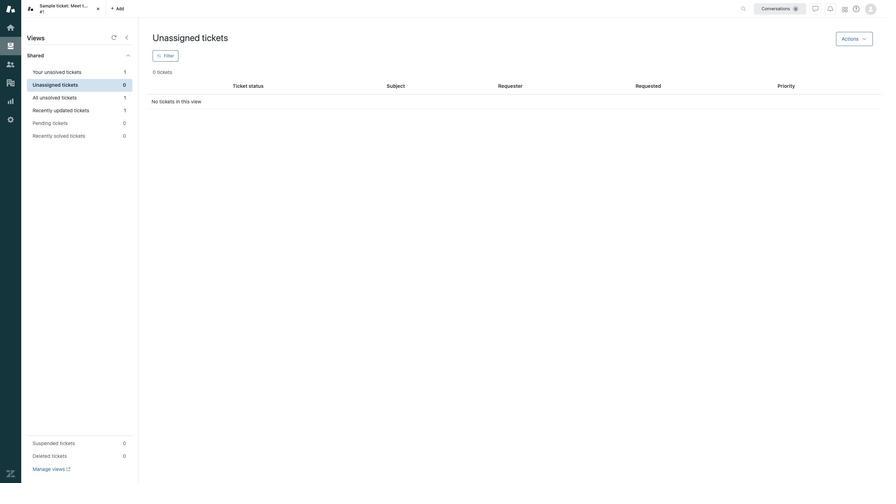 Task type: vqa. For each thing, say whether or not it's contained in the screenshot.
Reporting and analytics and
no



Task type: describe. For each thing, give the bounding box(es) containing it.
hide panel views image
[[124, 35, 130, 40]]

1 for recently updated tickets
[[124, 107, 126, 113]]

0 for deleted tickets
[[123, 453, 126, 459]]

recently updated tickets
[[33, 107, 89, 113]]

requester
[[498, 83, 523, 89]]

0 for recently solved tickets
[[123, 133, 126, 139]]

zendesk products image
[[843, 7, 848, 12]]

notifications image
[[828, 6, 833, 12]]

get help image
[[853, 6, 860, 12]]

filter button
[[153, 50, 178, 62]]

tabs tab list
[[21, 0, 734, 18]]

ticket status
[[233, 83, 264, 89]]

conversations
[[762, 6, 790, 11]]

subject
[[387, 83, 405, 89]]

manage views
[[33, 466, 65, 472]]

pending tickets
[[33, 120, 68, 126]]

this
[[181, 98, 190, 104]]

view
[[191, 98, 201, 104]]

views image
[[6, 41, 15, 51]]

priority
[[778, 83, 795, 89]]

recently for recently updated tickets
[[33, 107, 52, 113]]

requested
[[636, 83, 661, 89]]

all unsolved tickets
[[33, 95, 77, 101]]

stale ticket arturo is off
[[0, 0, 54, 6]]

actions
[[842, 36, 859, 42]]

customers image
[[6, 60, 15, 69]]

admin image
[[6, 115, 15, 124]]

main element
[[0, 0, 21, 483]]

1 for your unsolved tickets
[[124, 69, 126, 75]]

the
[[82, 3, 89, 9]]

zendesk support image
[[6, 5, 15, 14]]

your
[[33, 69, 43, 75]]

sample
[[40, 3, 55, 9]]

recently for recently solved tickets
[[33, 133, 52, 139]]

#1
[[40, 9, 44, 14]]

ticket:
[[56, 3, 70, 9]]

updated
[[54, 107, 73, 113]]

refresh views pane image
[[111, 35, 117, 40]]

solved
[[54, 133, 69, 139]]

shared
[[27, 52, 44, 58]]

manage views link
[[33, 466, 70, 473]]

actions button
[[836, 32, 873, 46]]



Task type: locate. For each thing, give the bounding box(es) containing it.
1 vertical spatial recently
[[33, 133, 52, 139]]

0 horizontal spatial ticket
[[12, 0, 24, 6]]

sample ticket: meet the ticket #1
[[40, 3, 102, 14]]

in
[[176, 98, 180, 104]]

organizations image
[[6, 78, 15, 87]]

reporting image
[[6, 97, 15, 106]]

0 for unassigned tickets
[[123, 82, 126, 88]]

deleted tickets
[[33, 453, 67, 459]]

1 horizontal spatial unassigned
[[153, 32, 200, 43]]

tab
[[21, 0, 106, 18]]

views
[[27, 34, 45, 42]]

tab containing sample ticket: meet the ticket
[[21, 0, 106, 18]]

unassigned tickets up filter
[[153, 32, 228, 43]]

0 vertical spatial unassigned
[[153, 32, 200, 43]]

zendesk image
[[6, 469, 15, 479]]

2 recently from the top
[[33, 133, 52, 139]]

suspended
[[33, 440, 58, 446]]

conversations button
[[754, 3, 807, 14]]

0
[[153, 69, 156, 75], [123, 82, 126, 88], [123, 120, 126, 126], [123, 133, 126, 139], [123, 440, 126, 446], [123, 453, 126, 459]]

button displays agent's chat status as invisible. image
[[813, 6, 819, 12]]

unsolved for your
[[44, 69, 65, 75]]

1 recently from the top
[[33, 107, 52, 113]]

close image
[[95, 5, 102, 12]]

unsolved right your
[[44, 69, 65, 75]]

no tickets in this view
[[152, 98, 201, 104]]

status
[[249, 83, 264, 89]]

recently up pending
[[33, 107, 52, 113]]

1 1 from the top
[[124, 69, 126, 75]]

1 vertical spatial 1
[[124, 95, 126, 101]]

0 vertical spatial unassigned tickets
[[153, 32, 228, 43]]

2 vertical spatial 1
[[124, 107, 126, 113]]

0 tickets
[[153, 69, 172, 75]]

1 vertical spatial unassigned
[[33, 82, 61, 88]]

1 horizontal spatial unassigned tickets
[[153, 32, 228, 43]]

ticket
[[233, 83, 247, 89]]

unassigned
[[153, 32, 200, 43], [33, 82, 61, 88]]

tickets
[[202, 32, 228, 43], [66, 69, 81, 75], [157, 69, 172, 75], [62, 82, 78, 88], [62, 95, 77, 101], [159, 98, 175, 104], [74, 107, 89, 113], [53, 120, 68, 126], [70, 133, 85, 139], [60, 440, 75, 446], [52, 453, 67, 459]]

0 horizontal spatial unassigned
[[33, 82, 61, 88]]

all
[[33, 95, 38, 101]]

ticket
[[12, 0, 24, 6], [90, 3, 102, 9]]

your unsolved tickets
[[33, 69, 81, 75]]

arturo
[[25, 0, 39, 6]]

opens in a new tab image
[[65, 467, 70, 472]]

ticket right the "stale"
[[12, 0, 24, 6]]

0 for suspended tickets
[[123, 440, 126, 446]]

ticket inside sample ticket: meet the ticket #1
[[90, 3, 102, 9]]

shared button
[[21, 45, 118, 66]]

unassigned up filter
[[153, 32, 200, 43]]

2 1 from the top
[[124, 95, 126, 101]]

meet
[[71, 3, 81, 9]]

1 horizontal spatial ticket
[[90, 3, 102, 9]]

add button
[[106, 0, 128, 17]]

recently down pending
[[33, 133, 52, 139]]

pending
[[33, 120, 51, 126]]

0 vertical spatial 1
[[124, 69, 126, 75]]

recently
[[33, 107, 52, 113], [33, 133, 52, 139]]

unsolved for all
[[40, 95, 60, 101]]

no
[[152, 98, 158, 104]]

off
[[45, 0, 54, 6]]

views
[[52, 466, 65, 472]]

unsolved right all
[[40, 95, 60, 101]]

1 vertical spatial unsolved
[[40, 95, 60, 101]]

unassigned tickets up all unsolved tickets
[[33, 82, 78, 88]]

recently solved tickets
[[33, 133, 85, 139]]

0 horizontal spatial unassigned tickets
[[33, 82, 78, 88]]

get started image
[[6, 23, 15, 32]]

suspended tickets
[[33, 440, 75, 446]]

unsolved
[[44, 69, 65, 75], [40, 95, 60, 101]]

shared heading
[[21, 45, 138, 66]]

unassigned tickets
[[153, 32, 228, 43], [33, 82, 78, 88]]

1 for all unsolved tickets
[[124, 95, 126, 101]]

3 1 from the top
[[124, 107, 126, 113]]

deleted
[[33, 453, 50, 459]]

1
[[124, 69, 126, 75], [124, 95, 126, 101], [124, 107, 126, 113]]

is
[[40, 0, 44, 6]]

ticket right the
[[90, 3, 102, 9]]

add
[[116, 6, 124, 11]]

0 for pending tickets
[[123, 120, 126, 126]]

0 vertical spatial unsolved
[[44, 69, 65, 75]]

manage
[[33, 466, 51, 472]]

filter
[[164, 53, 174, 58]]

unassigned up all unsolved tickets
[[33, 82, 61, 88]]

stale
[[0, 0, 11, 6]]

0 vertical spatial recently
[[33, 107, 52, 113]]

1 vertical spatial unassigned tickets
[[33, 82, 78, 88]]



